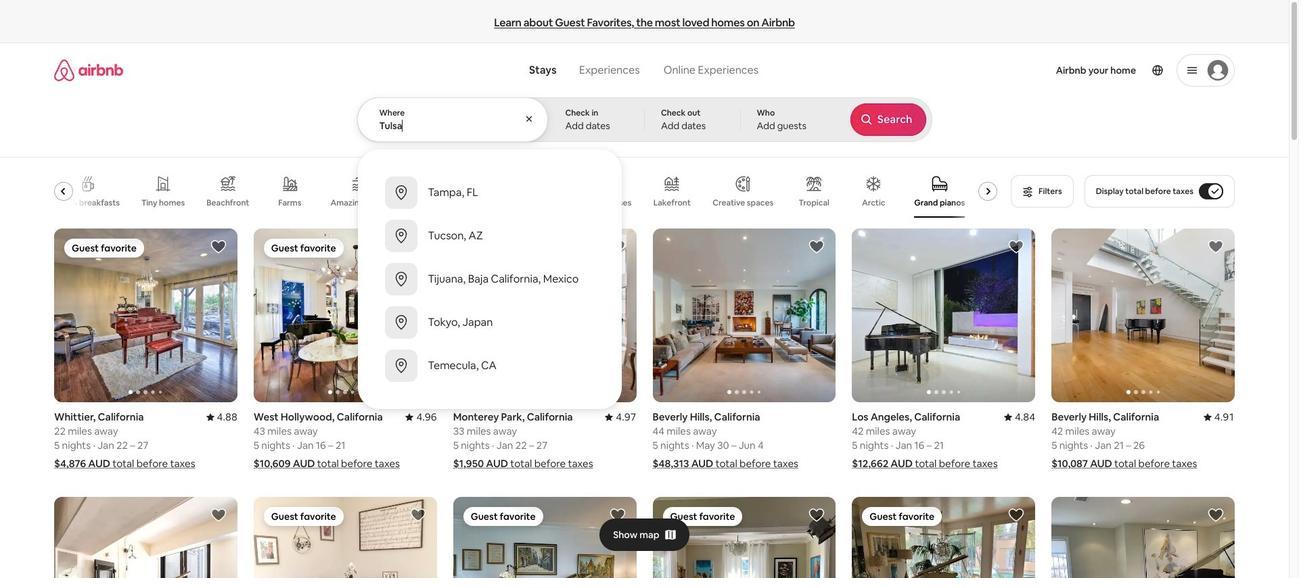 Task type: describe. For each thing, give the bounding box(es) containing it.
4.84 out of 5 average rating image
[[1004, 411, 1036, 424]]

add to wishlist: ontario, california image
[[609, 508, 626, 524]]

2 option from the top
[[358, 215, 622, 258]]

4.88 out of 5 average rating image
[[206, 411, 237, 424]]

search suggestions list box
[[358, 160, 622, 399]]

5 option from the top
[[358, 344, 622, 388]]

2 horizontal spatial add to wishlist: los angeles, california image
[[1008, 239, 1025, 255]]

0 horizontal spatial add to wishlist: los angeles, california image
[[210, 508, 227, 524]]

add to wishlist: jurupa valley, california image
[[410, 508, 426, 524]]

4.91 out of 5 average rating image
[[1204, 411, 1235, 424]]

add to wishlist: whittier, california image
[[210, 239, 227, 255]]

Search destinations search field
[[379, 120, 527, 132]]

4 option from the top
[[358, 301, 622, 344]]

1 add to wishlist: beverly hills, california image from the left
[[809, 239, 825, 255]]

add to wishlist: los angeles, california image
[[1008, 508, 1025, 524]]

add to wishlist: orange, california image
[[1208, 508, 1224, 524]]



Task type: vqa. For each thing, say whether or not it's contained in the screenshot.
Add to wishlist: Jurupa Valley, California icon
yes



Task type: locate. For each thing, give the bounding box(es) containing it.
None search field
[[357, 43, 932, 409]]

1 horizontal spatial add to wishlist: los angeles, california image
[[809, 508, 825, 524]]

option
[[358, 171, 622, 215], [358, 215, 622, 258], [358, 258, 622, 301], [358, 301, 622, 344], [358, 344, 622, 388]]

1 option from the top
[[358, 171, 622, 215]]

4.96 out of 5 average rating image
[[406, 411, 437, 424]]

add to wishlist: west hollywood, california image
[[410, 239, 426, 255]]

what can we help you find? tab list
[[518, 55, 652, 85]]

add to wishlist: beverly hills, california image
[[809, 239, 825, 255], [1208, 239, 1224, 255]]

0 horizontal spatial add to wishlist: beverly hills, california image
[[809, 239, 825, 255]]

1 horizontal spatial add to wishlist: beverly hills, california image
[[1208, 239, 1224, 255]]

add to wishlist: monterey park, california image
[[609, 239, 626, 255]]

4.97 out of 5 average rating image
[[605, 411, 636, 424]]

2 add to wishlist: beverly hills, california image from the left
[[1208, 239, 1224, 255]]

group
[[54, 165, 1003, 218], [54, 229, 237, 403], [254, 229, 437, 403], [453, 229, 636, 403], [653, 229, 836, 403], [852, 229, 1219, 403], [1052, 229, 1235, 403], [54, 498, 237, 579], [254, 498, 437, 579], [453, 498, 636, 579], [653, 498, 836, 579], [852, 498, 1036, 579], [1052, 498, 1235, 579]]

profile element
[[780, 43, 1235, 97]]

add to wishlist: los angeles, california image
[[1008, 239, 1025, 255], [210, 508, 227, 524], [809, 508, 825, 524]]

3 option from the top
[[358, 258, 622, 301]]

tab panel
[[357, 97, 932, 409]]



